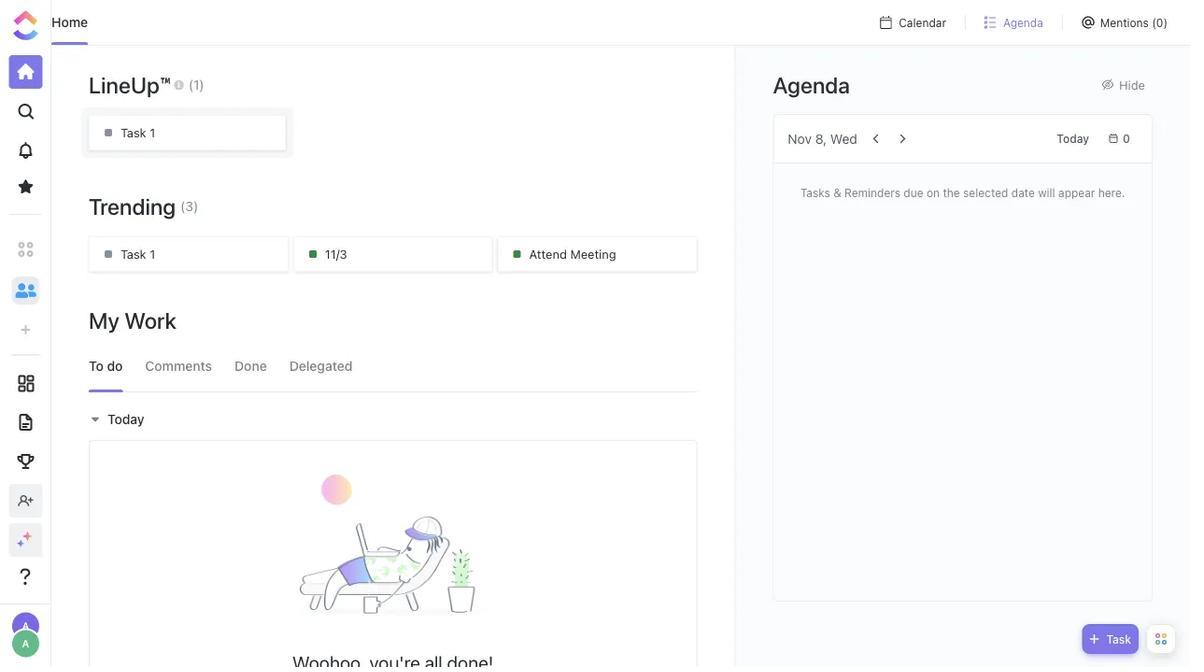 Task type: locate. For each thing, give the bounding box(es) containing it.
selected
[[964, 186, 1009, 199]]

attend
[[530, 247, 567, 261]]

delegated button
[[289, 341, 353, 392]]

‎task for second the ‎task 1 link from the top of the page
[[121, 247, 146, 261]]

the
[[943, 186, 960, 199]]

do
[[107, 358, 123, 374]]

mentions (0)
[[1101, 16, 1168, 29]]

user friends image
[[15, 282, 36, 299]]

1 vertical spatial agenda
[[773, 71, 850, 98]]

0 vertical spatial 1
[[150, 126, 155, 140]]

0 vertical spatial a
[[22, 621, 29, 631]]

0 vertical spatial today
[[1057, 132, 1090, 145]]

‎task down trending
[[121, 247, 146, 261]]

‎task for 1st the ‎task 1 link
[[121, 126, 146, 140]]

(3)
[[181, 199, 198, 214]]

2 ‎task 1 from the top
[[121, 247, 155, 261]]

‎task 1 link
[[89, 115, 287, 150], [89, 236, 289, 272]]

work
[[124, 307, 176, 334]]

1 a from the top
[[22, 621, 29, 631]]

a inside a a
[[22, 621, 29, 631]]

here.
[[1099, 186, 1126, 199]]

1 1 from the top
[[150, 126, 155, 140]]

hide
[[1120, 78, 1146, 92]]

my
[[89, 307, 120, 334]]

&
[[834, 186, 842, 199]]

comments button
[[145, 341, 212, 392]]

on
[[927, 186, 940, 199]]

lineup
[[89, 72, 160, 98]]

1
[[150, 126, 155, 140], [150, 247, 155, 261]]

0 vertical spatial ‎task 1 link
[[89, 115, 287, 150]]

1 ‎task from the top
[[121, 126, 146, 140]]

‎task down the lineup on the left top of page
[[121, 126, 146, 140]]

‎task 1 link down (3)
[[89, 236, 289, 272]]

0 vertical spatial ‎task 1
[[121, 126, 155, 140]]

a
[[22, 621, 29, 631], [22, 638, 29, 650]]

1 horizontal spatial agenda
[[1004, 16, 1044, 29]]

(1)
[[189, 77, 204, 92]]

‎task
[[121, 126, 146, 140], [121, 247, 146, 261]]

‎task 1
[[121, 126, 155, 140], [121, 247, 155, 261]]

my work tab list
[[79, 341, 707, 392]]

1 down trending (3)
[[150, 247, 155, 261]]

0 horizontal spatial agenda
[[773, 71, 850, 98]]

‎task 1 down the lineup on the left top of page
[[121, 126, 155, 140]]

1 down the lineup on the left top of page
[[150, 126, 155, 140]]

1 vertical spatial 1
[[150, 247, 155, 261]]

1 vertical spatial a
[[22, 638, 29, 650]]

11/3
[[325, 247, 347, 261]]

1 vertical spatial ‎task 1
[[121, 247, 155, 261]]

trending (3)
[[89, 193, 198, 220]]

‎task 1 down trending
[[121, 247, 155, 261]]

1 vertical spatial today
[[107, 412, 145, 427]]

today down do
[[107, 412, 145, 427]]

agenda
[[1004, 16, 1044, 29], [773, 71, 850, 98]]

1 ‎task 1 from the top
[[121, 126, 155, 140]]

1 vertical spatial ‎task
[[121, 247, 146, 261]]

1 horizontal spatial today
[[1057, 132, 1090, 145]]

task
[[1107, 633, 1132, 646]]

2 1 from the top
[[150, 247, 155, 261]]

wed
[[831, 131, 858, 146]]

2 ‎task from the top
[[121, 247, 146, 261]]

1 vertical spatial ‎task 1 link
[[89, 236, 289, 272]]

will
[[1039, 186, 1056, 199]]

today inside button
[[1057, 132, 1090, 145]]

‎task 1 link down (1)
[[89, 115, 287, 150]]

today
[[1057, 132, 1090, 145], [107, 412, 145, 427]]

0 vertical spatial ‎task
[[121, 126, 146, 140]]

today left 0 dropdown button
[[1057, 132, 1090, 145]]

0 horizontal spatial today
[[107, 412, 145, 427]]

8,
[[816, 131, 827, 146]]



Task type: vqa. For each thing, say whether or not it's contained in the screenshot.
here.
yes



Task type: describe. For each thing, give the bounding box(es) containing it.
2 a from the top
[[22, 638, 29, 650]]

nov 8, wed button
[[788, 131, 858, 146]]

0
[[1123, 132, 1131, 145]]

today button
[[1050, 128, 1097, 150]]

1 for 1st the ‎task 1 link
[[150, 126, 155, 140]]

done
[[235, 358, 267, 374]]

nov 8, wed
[[788, 131, 858, 146]]

sparkle svg 2 image
[[17, 540, 24, 547]]

a a
[[22, 621, 29, 650]]

calendar
[[899, 16, 947, 29]]

to
[[89, 358, 104, 374]]

to do button
[[89, 341, 123, 392]]

1 ‎task 1 link from the top
[[89, 115, 287, 150]]

to do
[[89, 358, 123, 374]]

comments
[[145, 358, 212, 374]]

0 button
[[1101, 128, 1138, 150]]

nov
[[788, 131, 812, 146]]

meeting
[[570, 247, 616, 261]]

done button
[[235, 341, 267, 392]]

mentions
[[1101, 16, 1149, 29]]

2 ‎task 1 link from the top
[[89, 236, 289, 272]]

(0)
[[1153, 16, 1168, 29]]

home
[[51, 14, 88, 30]]

due
[[904, 186, 924, 199]]

appear
[[1059, 186, 1096, 199]]

attend meeting link
[[498, 236, 698, 272]]

tasks
[[801, 186, 831, 199]]

delegated
[[289, 358, 353, 374]]

11/3 link
[[293, 236, 493, 272]]

date
[[1012, 186, 1035, 199]]

‎task 1 for 1st the ‎task 1 link
[[121, 126, 155, 140]]

today button
[[89, 412, 149, 427]]

‎task 1 for second the ‎task 1 link from the top of the page
[[121, 247, 155, 261]]

0 vertical spatial agenda
[[1004, 16, 1044, 29]]

1 for second the ‎task 1 link from the top of the page
[[150, 247, 155, 261]]

attend meeting
[[530, 247, 616, 261]]

reminders
[[845, 186, 901, 199]]

my work
[[89, 307, 176, 334]]

tasks & reminders due on the selected date will appear here.
[[801, 186, 1126, 199]]

trending
[[89, 193, 176, 220]]

sparkle svg 1 image
[[23, 532, 32, 541]]



